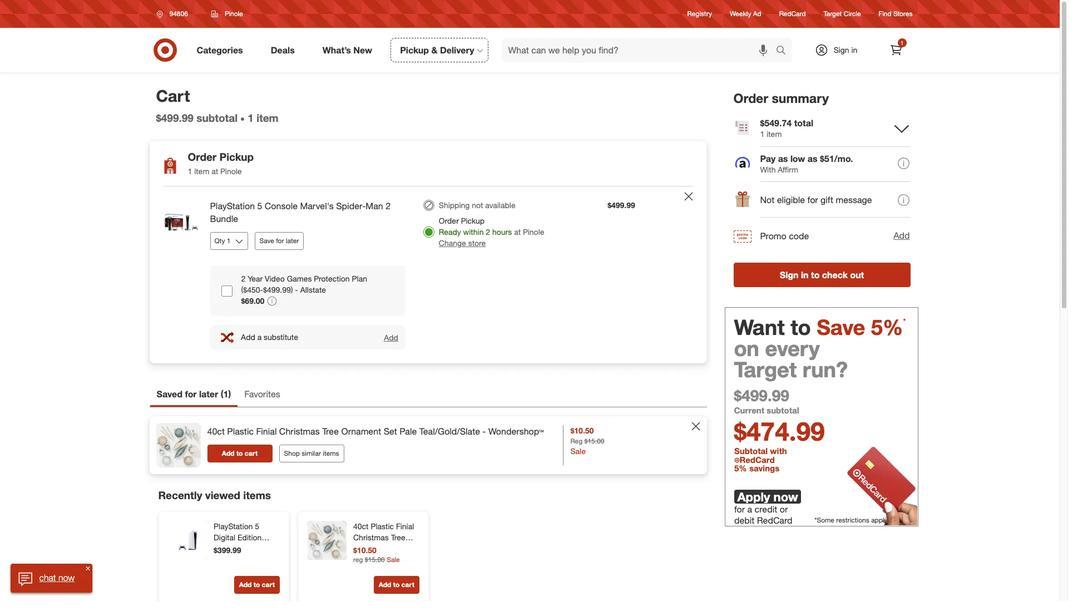 Task type: locate. For each thing, give the bounding box(es) containing it.
1 horizontal spatial tree
[[391, 533, 405, 542]]

2 year video games protection plan ($450-$499.99) - allstate
[[241, 274, 367, 294]]

40ct plastic finial christmas tree ornament set pale teal/gold/slate - wondershop&#8482; image
[[156, 423, 201, 468]]

40ct down (
[[207, 426, 225, 437]]

40ct plastic finial christmas tree ornament set - wondershop™ link
[[353, 521, 417, 565]]

1 vertical spatial order
[[188, 150, 217, 163]]

2 horizontal spatial pickup
[[461, 216, 485, 225]]

pinole up bundle
[[220, 167, 242, 176]]

sign in to check out button
[[734, 263, 911, 287]]

at right hours
[[514, 227, 521, 237]]

later inside 'button'
[[286, 236, 299, 245]]

christmas inside list item
[[279, 426, 320, 437]]

0 horizontal spatial $15.00
[[365, 555, 385, 564]]

2
[[386, 200, 391, 212], [486, 227, 490, 237], [241, 274, 246, 283]]

1 horizontal spatial plastic
[[371, 522, 394, 531]]

subtotal inside $499.99 current subtotal $474.99
[[767, 405, 800, 416]]

0 vertical spatial save
[[260, 236, 274, 245]]

0 vertical spatial $499.99
[[156, 111, 194, 124]]

items inside button
[[323, 449, 339, 458]]

sign in
[[834, 45, 858, 55]]

pickup left "&" on the left top
[[400, 44, 429, 55]]

0 vertical spatial item
[[257, 111, 279, 124]]

not
[[761, 194, 775, 206]]

0 vertical spatial now
[[774, 489, 798, 504]]

now inside button
[[59, 572, 75, 583]]

shipping
[[439, 200, 470, 210]]

playstation up bundle
[[210, 200, 255, 212]]

2 vertical spatial item
[[194, 167, 210, 176]]

at up bundle
[[212, 167, 218, 176]]

1 horizontal spatial save
[[817, 314, 866, 340]]

0 vertical spatial set
[[384, 426, 397, 437]]

sale for $10.50 reg $15.00 sale
[[571, 447, 586, 456]]

add to cart button for 40ct plastic finial christmas tree ornament set - wondershop™
[[374, 576, 419, 594]]

-
[[295, 285, 298, 294], [483, 426, 486, 437], [404, 544, 407, 553]]

year
[[248, 274, 263, 283]]

for
[[808, 194, 819, 206], [276, 236, 284, 245], [185, 389, 197, 400], [734, 504, 745, 515]]

as right low
[[808, 153, 818, 164]]

not eligible for gift message
[[761, 194, 872, 206]]

add to cart button down $399.99
[[234, 576, 280, 594]]

1 down "$549.74"
[[761, 129, 765, 138]]

playstation 5 digital edition console image
[[168, 521, 207, 560], [168, 521, 207, 560]]

$15.00 inside $10.50 reg $15.00 sale
[[365, 555, 385, 564]]

0 horizontal spatial add to cart
[[222, 449, 258, 458]]

1 inside order pickup 1 item at pinole
[[188, 167, 192, 176]]

pickup for order pickup ready within 2 hours at pinole change store
[[461, 216, 485, 225]]

Store pickup radio
[[423, 227, 435, 238]]

finial inside 40ct plastic finial christmas tree ornament set - wondershop™
[[396, 522, 414, 531]]

to up viewed
[[237, 449, 243, 458]]

now right apply in the right bottom of the page
[[774, 489, 798, 504]]

playstation up digital
[[213, 522, 253, 531]]

add to cart inside 40ct plastic finial christmas tree ornament set pale teal/gold/slate - wondershop™ list item
[[222, 449, 258, 458]]

affirm image
[[734, 155, 752, 173]]

2 left year
[[241, 274, 246, 283]]

save up video
[[260, 236, 274, 245]]

5 up edition
[[255, 522, 259, 531]]

save up run?
[[817, 314, 866, 340]]

add inside 40ct plastic finial christmas tree ornament set pale teal/gold/slate - wondershop™ list item
[[222, 449, 235, 458]]

sign
[[834, 45, 850, 55], [780, 269, 799, 280]]

now inside apply now for a credit or debit redcard
[[774, 489, 798, 504]]

to left check
[[812, 269, 820, 280]]

current
[[734, 405, 765, 416]]

0 horizontal spatial $10.50
[[353, 546, 376, 555]]

1 horizontal spatial 40ct
[[353, 522, 368, 531]]

0 horizontal spatial christmas
[[279, 426, 320, 437]]

$499.99 for $499.99 subtotal
[[156, 111, 194, 124]]

0 vertical spatial ornament
[[341, 426, 381, 437]]

order up ready
[[439, 216, 459, 225]]

to down $10.50 reg $15.00 sale at the bottom left of the page
[[393, 581, 400, 589]]

sign inside button
[[780, 269, 799, 280]]

add to cart button down $10.50 reg $15.00 sale at the bottom left of the page
[[374, 576, 419, 594]]

ornament for pale
[[341, 426, 381, 437]]

$499.99 inside $499.99 current subtotal $474.99
[[734, 386, 790, 405]]

$15.00
[[585, 437, 605, 445], [365, 555, 385, 564]]

- down games
[[295, 285, 298, 294]]

1 vertical spatial playstation
[[213, 522, 253, 531]]

pickup inside pickup & delivery link
[[400, 44, 429, 55]]

playstation inside the playstation 5 console marvel's spider-man 2 bundle
[[210, 200, 255, 212]]

sign down target circle link
[[834, 45, 850, 55]]

set
[[384, 426, 397, 437], [390, 544, 402, 553]]

favorites
[[244, 389, 280, 400]]

0 vertical spatial 5
[[257, 200, 262, 212]]

add to cart up viewed
[[222, 449, 258, 458]]

later down the playstation 5 console marvel's spider-man 2 bundle
[[286, 236, 299, 245]]

pinole inside order pickup 1 item at pinole
[[220, 167, 242, 176]]

1 vertical spatial $15.00
[[365, 555, 385, 564]]

run?
[[803, 357, 848, 382]]

1 horizontal spatial 2
[[386, 200, 391, 212]]

$15.00 for $10.50 reg $15.00 sale
[[365, 555, 385, 564]]

0 vertical spatial 5%
[[872, 314, 904, 340]]

later left (
[[199, 389, 218, 400]]

pinole up the "categories" link at left
[[225, 9, 243, 18]]

$10.50 inside $10.50 reg $15.00 sale
[[353, 546, 376, 555]]

at inside order pickup 1 item at pinole
[[212, 167, 218, 176]]

find stores
[[879, 10, 913, 18]]

1 vertical spatial target
[[734, 357, 797, 382]]

0 vertical spatial tree
[[322, 426, 339, 437]]

console down digital
[[213, 544, 242, 553]]

1 vertical spatial plastic
[[371, 522, 394, 531]]

to down edition
[[253, 581, 260, 589]]

0 horizontal spatial subtotal
[[197, 111, 238, 124]]

finial down favorites 'link'
[[256, 426, 277, 437]]

$15.00 inside $10.50 reg $15.00 sale
[[585, 437, 605, 445]]

ornament up reg
[[353, 544, 388, 553]]

40ct plastic finial christmas tree ornament set pale teal/gold/slate - wondershop™ link
[[207, 425, 544, 438]]

0 vertical spatial finial
[[256, 426, 277, 437]]

5 inside playstation 5 digital edition console
[[255, 522, 259, 531]]

1 horizontal spatial now
[[774, 489, 798, 504]]

1 vertical spatial sign
[[780, 269, 799, 280]]

5
[[257, 200, 262, 212], [255, 522, 259, 531]]

debit
[[734, 515, 755, 526]]

within
[[463, 227, 484, 237]]

plastic down the )
[[227, 426, 254, 437]]

message
[[836, 194, 872, 206]]

1 vertical spatial items
[[243, 489, 271, 502]]

2 as from the left
[[808, 153, 818, 164]]

- inside "2 year video games protection plan ($450-$499.99) - allstate"
[[295, 285, 298, 294]]

sale down reg
[[571, 447, 586, 456]]

pinole right hours
[[523, 227, 545, 237]]

sign for sign in to check out
[[780, 269, 799, 280]]

0 vertical spatial in
[[852, 45, 858, 55]]

1 horizontal spatial $499.99
[[608, 200, 636, 210]]

1 vertical spatial sale
[[387, 555, 400, 564]]

0 vertical spatial redcard
[[780, 10, 806, 18]]

2 left hours
[[486, 227, 490, 237]]

pale
[[400, 426, 417, 437]]

ornament inside 40ct plastic finial christmas tree ornament set - wondershop™
[[353, 544, 388, 553]]

1 down stores
[[901, 40, 904, 46]]

1 inside $549.74 total 1 item
[[761, 129, 765, 138]]

plastic
[[227, 426, 254, 437], [371, 522, 394, 531]]

plastic up $10.50 reg $15.00 sale at the bottom left of the page
[[371, 522, 394, 531]]

1 vertical spatial 40ct
[[353, 522, 368, 531]]

5 up save for later
[[257, 200, 262, 212]]

subtotal
[[197, 111, 238, 124], [767, 405, 800, 416]]

cart down playstation 5 digital edition console link
[[262, 581, 275, 589]]

ornament
[[341, 426, 381, 437], [353, 544, 388, 553]]

order summary
[[734, 90, 829, 106]]

tree inside 40ct plastic finial christmas tree ornament set - wondershop™
[[391, 533, 405, 542]]

order for order pickup ready within 2 hours at pinole change store
[[439, 216, 459, 225]]

40ct up $10.50 reg $15.00 sale at the bottom left of the page
[[353, 522, 368, 531]]

0 vertical spatial items
[[323, 449, 339, 458]]

2 right man
[[386, 200, 391, 212]]

40ct inside list item
[[207, 426, 225, 437]]

5 inside the playstation 5 console marvel's spider-man 2 bundle
[[257, 200, 262, 212]]

playstation 5 console marvel&#39;s spider-man 2 bundle image
[[159, 200, 203, 244]]

0 horizontal spatial order
[[188, 150, 217, 163]]

1 vertical spatial at
[[514, 227, 521, 237]]

1 horizontal spatial add button
[[893, 229, 911, 243]]

target inside on every target run?
[[734, 357, 797, 382]]

1 vertical spatial ornament
[[353, 544, 388, 553]]

1 vertical spatial christmas
[[353, 533, 389, 542]]

cart down 40ct plastic finial christmas tree ornament set - wondershop™ link
[[401, 581, 414, 589]]

1 vertical spatial a
[[748, 504, 752, 515]]

in for sign in to check out
[[801, 269, 809, 280]]

1 horizontal spatial $15.00
[[585, 437, 605, 445]]

pickup & delivery
[[400, 44, 475, 55]]

0 horizontal spatial at
[[212, 167, 218, 176]]

1 horizontal spatial items
[[323, 449, 339, 458]]

2 horizontal spatial $499.99
[[734, 386, 790, 405]]

0 vertical spatial sign
[[834, 45, 850, 55]]

tree for pale
[[322, 426, 339, 437]]

ornament inside list item
[[341, 426, 381, 437]]

sale
[[571, 447, 586, 456], [387, 555, 400, 564]]

order inside order pickup 1 item at pinole
[[188, 150, 217, 163]]

for down the playstation 5 console marvel's spider-man 2 bundle
[[276, 236, 284, 245]]

0 horizontal spatial in
[[801, 269, 809, 280]]

2 vertical spatial pinole
[[523, 227, 545, 237]]

games
[[287, 274, 312, 283]]

1 vertical spatial $10.50
[[353, 546, 376, 555]]

christmas up $10.50 reg $15.00 sale at the bottom left of the page
[[353, 533, 389, 542]]

finial up $10.50 reg $15.00 sale at the bottom left of the page
[[396, 522, 414, 531]]

0 vertical spatial -
[[295, 285, 298, 294]]

0 vertical spatial order
[[734, 90, 769, 106]]

to inside 40ct plastic finial christmas tree ornament set pale teal/gold/slate - wondershop™ list item
[[237, 449, 243, 458]]

5%
[[872, 314, 904, 340], [734, 463, 747, 474]]

$10.50 for $10.50 reg $15.00 sale
[[571, 426, 594, 435]]

Service plan checkbox
[[221, 286, 232, 297]]

add
[[894, 230, 910, 241], [241, 332, 255, 342], [384, 333, 398, 342], [222, 449, 235, 458], [239, 581, 252, 589], [379, 581, 391, 589]]

1 horizontal spatial item
[[257, 111, 279, 124]]

1 vertical spatial set
[[390, 544, 402, 553]]

a inside apply now for a credit or debit redcard
[[748, 504, 752, 515]]

1 vertical spatial pinole
[[220, 167, 242, 176]]

target down want
[[734, 357, 797, 382]]

0 horizontal spatial later
[[199, 389, 218, 400]]

now for chat
[[59, 572, 75, 583]]

for left gift
[[808, 194, 819, 206]]

now for apply
[[774, 489, 798, 504]]

0 horizontal spatial cart
[[245, 449, 258, 458]]

1 up 'playstation 5 console marvel&#39;s spider-man 2 bundle' image
[[188, 167, 192, 176]]

- inside 40ct plastic finial christmas tree ornament set - wondershop™
[[404, 544, 407, 553]]

order inside order pickup ready within 2 hours at pinole change store
[[439, 216, 459, 225]]

cart left shop in the left of the page
[[245, 449, 258, 458]]

1 horizontal spatial later
[[286, 236, 299, 245]]

0 vertical spatial at
[[212, 167, 218, 176]]

2 vertical spatial 2
[[241, 274, 246, 283]]

0 horizontal spatial save
[[260, 236, 274, 245]]

weekly ad link
[[730, 9, 762, 19]]

weekly ad
[[730, 10, 762, 18]]

subtotal right current at the right of page
[[767, 405, 800, 416]]

pickup down 1 item
[[220, 150, 254, 163]]

items for shop similar items
[[323, 449, 339, 458]]

tree up $10.50 reg $15.00 sale at the bottom left of the page
[[391, 533, 405, 542]]

1 horizontal spatial christmas
[[353, 533, 389, 542]]

0 horizontal spatial wondershop™
[[353, 555, 402, 565]]

spider-
[[336, 200, 366, 212]]

items right the similar
[[323, 449, 339, 458]]

items right viewed
[[243, 489, 271, 502]]

0 horizontal spatial plastic
[[227, 426, 254, 437]]

item inside order pickup 1 item at pinole
[[194, 167, 210, 176]]

pinole
[[225, 9, 243, 18], [220, 167, 242, 176], [523, 227, 545, 237]]

pickup inside order pickup ready within 2 hours at pinole change store
[[461, 216, 485, 225]]

1 horizontal spatial order
[[439, 216, 459, 225]]

sale inside $10.50 reg $15.00 sale
[[387, 555, 400, 564]]

0 horizontal spatial target
[[734, 357, 797, 382]]

set inside list item
[[384, 426, 397, 437]]

1 vertical spatial pickup
[[220, 150, 254, 163]]

sign down promo code
[[780, 269, 799, 280]]

0 vertical spatial subtotal
[[197, 111, 238, 124]]

now right chat
[[59, 572, 75, 583]]

($450-
[[241, 285, 263, 294]]

1 vertical spatial -
[[483, 426, 486, 437]]

0 horizontal spatial a
[[258, 332, 262, 342]]

finial inside 40ct plastic finial christmas tree ornament set pale teal/gold/slate - wondershop™ link
[[256, 426, 277, 437]]

christmas inside 40ct plastic finial christmas tree ornament set - wondershop™
[[353, 533, 389, 542]]

with
[[770, 446, 787, 456]]

- right $10.50 reg $15.00 sale at the bottom left of the page
[[404, 544, 407, 553]]

None radio
[[423, 200, 435, 211]]

✕ button
[[84, 564, 93, 573]]

in down circle
[[852, 45, 858, 55]]

1 horizontal spatial as
[[808, 153, 818, 164]]

allstate
[[300, 285, 326, 294]]

0 horizontal spatial sign
[[780, 269, 799, 280]]

later for save for later
[[286, 236, 299, 245]]

to inside $399.99 add to cart
[[253, 581, 260, 589]]

favorites link
[[238, 384, 287, 407]]

item inside $549.74 total 1 item
[[767, 129, 782, 138]]

change
[[439, 238, 466, 248]]

tree up shop similar items
[[322, 426, 339, 437]]

a left substitute
[[258, 332, 262, 342]]

1 vertical spatial console
[[213, 544, 242, 553]]

sale for $10.50 reg $15.00 sale
[[387, 555, 400, 564]]

$499.99 subtotal
[[156, 111, 238, 124]]

plastic inside 40ct plastic finial christmas tree ornament set - wondershop™
[[371, 522, 394, 531]]

2 horizontal spatial -
[[483, 426, 486, 437]]

5 for digital
[[255, 522, 259, 531]]

set for pale
[[384, 426, 397, 437]]

in inside sign in link
[[852, 45, 858, 55]]

5 for console
[[257, 200, 262, 212]]

redcard
[[780, 10, 806, 18], [740, 455, 775, 466], [757, 515, 793, 526]]

sale inside $10.50 reg $15.00 sale
[[571, 447, 586, 456]]

1 vertical spatial item
[[767, 129, 782, 138]]

1 as from the left
[[778, 153, 788, 164]]

recently
[[158, 489, 202, 502]]

console up save for later
[[265, 200, 298, 212]]

1 vertical spatial 5
[[255, 522, 259, 531]]

order pickup 1 item at pinole
[[188, 150, 254, 176]]

pickup inside order pickup 1 item at pinole
[[220, 150, 254, 163]]

pickup up within
[[461, 216, 485, 225]]

0 vertical spatial add to cart
[[222, 449, 258, 458]]

1 horizontal spatial add to cart
[[379, 581, 414, 589]]

items
[[323, 449, 339, 458], [243, 489, 271, 502]]

subtotal up order pickup 1 item at pinole
[[197, 111, 238, 124]]

edition
[[237, 533, 262, 542]]

$499.99
[[156, 111, 194, 124], [608, 200, 636, 210], [734, 386, 790, 405]]

2 vertical spatial order
[[439, 216, 459, 225]]

target
[[824, 10, 842, 18], [734, 357, 797, 382]]

1 horizontal spatial sign
[[834, 45, 850, 55]]

in left check
[[801, 269, 809, 280]]

- right teal/gold/slate at the left bottom of the page
[[483, 426, 486, 437]]

christmas up shop in the left of the page
[[279, 426, 320, 437]]

2 vertical spatial -
[[404, 544, 407, 553]]

40ct plastic finial christmas tree ornament set - wondershop™ image
[[308, 521, 346, 560], [308, 521, 346, 560]]

in for sign in
[[852, 45, 858, 55]]

order up "$549.74"
[[734, 90, 769, 106]]

at
[[212, 167, 218, 176], [514, 227, 521, 237]]

sale right reg
[[387, 555, 400, 564]]

marvel's
[[300, 200, 334, 212]]

1 right the $499.99 subtotal
[[248, 111, 254, 124]]

tree inside list item
[[322, 426, 339, 437]]

now
[[774, 489, 798, 504], [59, 572, 75, 583]]

0 horizontal spatial items
[[243, 489, 271, 502]]

add to cart down $10.50 reg $15.00 sale at the bottom left of the page
[[379, 581, 414, 589]]

to inside button
[[812, 269, 820, 280]]

credit
[[755, 504, 778, 515]]

in inside sign in to check out button
[[801, 269, 809, 280]]

available
[[486, 200, 516, 210]]

a left credit
[[748, 504, 752, 515]]

playstation 5 console marvel's spider-man 2 bundle link
[[210, 200, 406, 225]]

as up affirm
[[778, 153, 788, 164]]

to
[[812, 269, 820, 280], [791, 314, 811, 340], [237, 449, 243, 458], [253, 581, 260, 589], [393, 581, 400, 589]]

ornament left pale
[[341, 426, 381, 437]]

set inside 40ct plastic finial christmas tree ornament set - wondershop™
[[390, 544, 402, 553]]

1 vertical spatial add button
[[384, 332, 399, 343]]

0 vertical spatial $15.00
[[585, 437, 605, 445]]

playstation for playstation 5 console marvel's spider-man 2 bundle
[[210, 200, 255, 212]]

for left credit
[[734, 504, 745, 515]]

code
[[789, 230, 809, 241]]

add to cart
[[222, 449, 258, 458], [379, 581, 414, 589]]

order for order summary
[[734, 90, 769, 106]]

plastic inside list item
[[227, 426, 254, 437]]

2 vertical spatial pickup
[[461, 216, 485, 225]]

bundle
[[210, 213, 238, 224]]

0 vertical spatial $10.50
[[571, 426, 594, 435]]

pay
[[761, 153, 776, 164]]

sign for sign in
[[834, 45, 850, 55]]

$10.50 inside $10.50 reg $15.00 sale
[[571, 426, 594, 435]]

order
[[734, 90, 769, 106], [188, 150, 217, 163], [439, 216, 459, 225]]

$499.99 current subtotal $474.99
[[734, 386, 825, 447]]

*some
[[815, 516, 835, 524]]

2 horizontal spatial order
[[734, 90, 769, 106]]

1 vertical spatial subtotal
[[767, 405, 800, 416]]

save
[[260, 236, 274, 245], [817, 314, 866, 340]]

0 horizontal spatial now
[[59, 572, 75, 583]]

target left circle
[[824, 10, 842, 18]]

40ct plastic finial christmas tree ornament set pale teal/gold/slate - wondershop™
[[207, 426, 544, 437]]

40ct inside 40ct plastic finial christmas tree ornament set - wondershop™
[[353, 522, 368, 531]]

0 vertical spatial console
[[265, 200, 298, 212]]

0 horizontal spatial pickup
[[220, 150, 254, 163]]

order down the $499.99 subtotal
[[188, 150, 217, 163]]

0 vertical spatial pinole
[[225, 9, 243, 18]]

item for $549.74 total
[[767, 129, 782, 138]]

0 horizontal spatial finial
[[256, 426, 277, 437]]

$549.74 total 1 item
[[761, 117, 814, 138]]

0 horizontal spatial item
[[194, 167, 210, 176]]

40ct plastic finial christmas tree ornament set pale teal/gold/slate - wondershop™ list item
[[149, 416, 707, 474]]

$499.99 inside cart item ready to fulfill group
[[608, 200, 636, 210]]

playstation inside playstation 5 digital edition console
[[213, 522, 253, 531]]

0 horizontal spatial 40ct
[[207, 426, 225, 437]]



Task type: describe. For each thing, give the bounding box(es) containing it.
pinole inside dropdown button
[[225, 9, 243, 18]]

add to cart button for playstation 5 digital edition console
[[234, 576, 280, 594]]

subtotal
[[734, 446, 768, 456]]

1 vertical spatial 5%
[[734, 463, 747, 474]]

affirm
[[778, 165, 799, 174]]

chat
[[40, 572, 56, 583]]

delivery
[[440, 44, 475, 55]]

playstation 5 console marvel's spider-man 2 bundle
[[210, 200, 391, 224]]

save inside 'button'
[[260, 236, 274, 245]]

1 horizontal spatial 5%
[[872, 314, 904, 340]]

substitute
[[264, 332, 298, 342]]

for inside 'button'
[[276, 236, 284, 245]]

What can we help you find? suggestions appear below search field
[[502, 38, 779, 62]]

apply now for a credit or debit redcard
[[734, 489, 798, 526]]

plan
[[352, 274, 367, 283]]

total
[[795, 117, 814, 128]]

redcard link
[[780, 9, 806, 19]]

hours
[[493, 227, 512, 237]]

wondershop™ inside 40ct plastic finial christmas tree ornament set - wondershop™
[[353, 555, 402, 565]]

what's new link
[[313, 38, 386, 62]]

2 inside the playstation 5 console marvel's spider-man 2 bundle
[[386, 200, 391, 212]]

categories
[[197, 44, 243, 55]]

40ct for 40ct plastic finial christmas tree ornament set pale teal/gold/slate - wondershop™
[[207, 426, 225, 437]]

target circle link
[[824, 9, 861, 19]]

add to cart button up viewed
[[207, 445, 272, 463]]

save for later
[[260, 236, 299, 245]]

search
[[771, 45, 798, 57]]

console inside playstation 5 digital edition console
[[213, 544, 242, 553]]

out
[[851, 269, 865, 280]]

order for order pickup 1 item at pinole
[[188, 150, 217, 163]]

ready
[[439, 227, 461, 237]]

check
[[823, 269, 848, 280]]

console inside the playstation 5 console marvel's spider-man 2 bundle
[[265, 200, 298, 212]]

add inside $399.99 add to cart
[[239, 581, 252, 589]]

1 vertical spatial save
[[817, 314, 866, 340]]

new
[[354, 44, 372, 55]]

pay as low as $51/mo. with affirm
[[761, 153, 854, 174]]

plastic for 40ct plastic finial christmas tree ornament set - wondershop™
[[371, 522, 394, 531]]

not
[[472, 200, 483, 210]]

promo code
[[761, 230, 809, 241]]

protection
[[314, 274, 350, 283]]

$549.74
[[761, 117, 792, 128]]

sign in link
[[806, 38, 875, 62]]

$474.99
[[734, 416, 825, 447]]

christmas for 40ct plastic finial christmas tree ornament set pale teal/gold/slate - wondershop™
[[279, 426, 320, 437]]

94806
[[169, 9, 188, 18]]

finial for 40ct plastic finial christmas tree ornament set - wondershop™
[[396, 522, 414, 531]]

shop similar items
[[284, 449, 339, 458]]

pinole inside order pickup ready within 2 hours at pinole change store
[[523, 227, 545, 237]]

store
[[468, 238, 486, 248]]

playstation 5 digital edition console link
[[213, 521, 277, 553]]

*some restrictions apply.
[[815, 516, 889, 524]]

playstation for playstation 5 digital edition console
[[213, 522, 253, 531]]

5% savings
[[734, 463, 780, 474]]

to right want
[[791, 314, 811, 340]]

shipping not available
[[439, 200, 516, 210]]

pickup for order pickup 1 item at pinole
[[220, 150, 254, 163]]

2 inside order pickup ready within 2 hours at pinole change store
[[486, 227, 490, 237]]

eligible
[[777, 194, 805, 206]]

viewed
[[205, 489, 240, 502]]

chat now dialog
[[11, 564, 93, 593]]

redcard inside apply now for a credit or debit redcard
[[757, 515, 793, 526]]

1 vertical spatial redcard
[[740, 455, 775, 466]]

reg
[[353, 555, 363, 564]]

registry link
[[688, 9, 712, 19]]

reg
[[571, 437, 583, 445]]

search button
[[771, 38, 798, 65]]

set for -
[[390, 544, 402, 553]]

at inside order pickup ready within 2 hours at pinole change store
[[514, 227, 521, 237]]

on
[[734, 335, 760, 361]]

for right saved
[[185, 389, 197, 400]]

2 inside "2 year video games protection plan ($450-$499.99) - allstate"
[[241, 274, 246, 283]]

pickup & delivery link
[[391, 38, 488, 62]]

cart inside $399.99 add to cart
[[262, 581, 275, 589]]

cart item ready to fulfill group
[[150, 187, 707, 363]]

later for saved for later ( 1 )
[[199, 389, 218, 400]]

40ct plastic finial christmas tree ornament set - wondershop™
[[353, 522, 414, 565]]

items for recently viewed items
[[243, 489, 271, 502]]

weekly
[[730, 10, 752, 18]]

$10.50 for $10.50 reg $15.00 sale
[[353, 546, 376, 555]]

- inside list item
[[483, 426, 486, 437]]

$499.99 for $499.99
[[608, 200, 636, 210]]

chat now button
[[11, 564, 93, 593]]

apply.
[[871, 516, 889, 524]]

video
[[265, 274, 285, 283]]

0 vertical spatial add button
[[893, 229, 911, 243]]

shop
[[284, 449, 300, 458]]

0 vertical spatial target
[[824, 10, 842, 18]]

plastic for 40ct plastic finial christmas tree ornament set pale teal/gold/slate - wondershop™
[[227, 426, 254, 437]]

1 link
[[884, 38, 909, 62]]

wondershop™ inside list item
[[489, 426, 544, 437]]

for inside apply now for a credit or debit redcard
[[734, 504, 745, 515]]

finial for 40ct plastic finial christmas tree ornament set pale teal/gold/slate - wondershop™
[[256, 426, 277, 437]]

shop similar items button
[[279, 445, 344, 463]]

promo
[[761, 230, 787, 241]]

sign in to check out
[[780, 269, 865, 280]]

*
[[904, 317, 906, 325]]

or
[[780, 504, 788, 515]]

ornament for -
[[353, 544, 388, 553]]

want to save 5% *
[[734, 314, 906, 340]]

change store button
[[439, 238, 486, 249]]

tree for -
[[391, 533, 405, 542]]

1 left favorites
[[223, 389, 228, 400]]

chat now
[[40, 572, 75, 583]]

registry
[[688, 10, 712, 18]]

on every target run?
[[734, 335, 848, 382]]

subtotal with
[[734, 446, 789, 456]]

pinole button
[[204, 4, 250, 24]]

item for order pickup
[[194, 167, 210, 176]]

find stores link
[[879, 9, 913, 19]]

✕
[[86, 565, 90, 572]]

every
[[766, 335, 820, 361]]

teal/gold/slate
[[419, 426, 480, 437]]

ad
[[754, 10, 762, 18]]

digital
[[213, 533, 235, 542]]

similar
[[302, 449, 321, 458]]

40ct for 40ct plastic finial christmas tree ornament set - wondershop™
[[353, 522, 368, 531]]

$499.99 for $499.99 current subtotal $474.99
[[734, 386, 790, 405]]

apply
[[737, 489, 770, 504]]

cart inside 40ct plastic finial christmas tree ornament set pale teal/gold/slate - wondershop™ list item
[[245, 449, 258, 458]]

)
[[228, 389, 231, 400]]

$15.00 for $10.50 reg $15.00 sale
[[585, 437, 605, 445]]

(
[[221, 389, 223, 400]]

stores
[[894, 10, 913, 18]]

recently viewed items
[[158, 489, 271, 502]]

$10.50 reg $15.00 sale
[[571, 426, 605, 456]]

a inside group
[[258, 332, 262, 342]]

christmas for 40ct plastic finial christmas tree ornament set - wondershop™
[[353, 533, 389, 542]]

1 vertical spatial add to cart
[[379, 581, 414, 589]]

playstation 5 digital edition console
[[213, 522, 262, 553]]

2 horizontal spatial cart
[[401, 581, 414, 589]]

deals
[[271, 44, 295, 55]]

with
[[761, 165, 776, 174]]

affirm image
[[735, 157, 750, 168]]

savings
[[749, 463, 780, 474]]



Task type: vqa. For each thing, say whether or not it's contained in the screenshot.
the top Sale
yes



